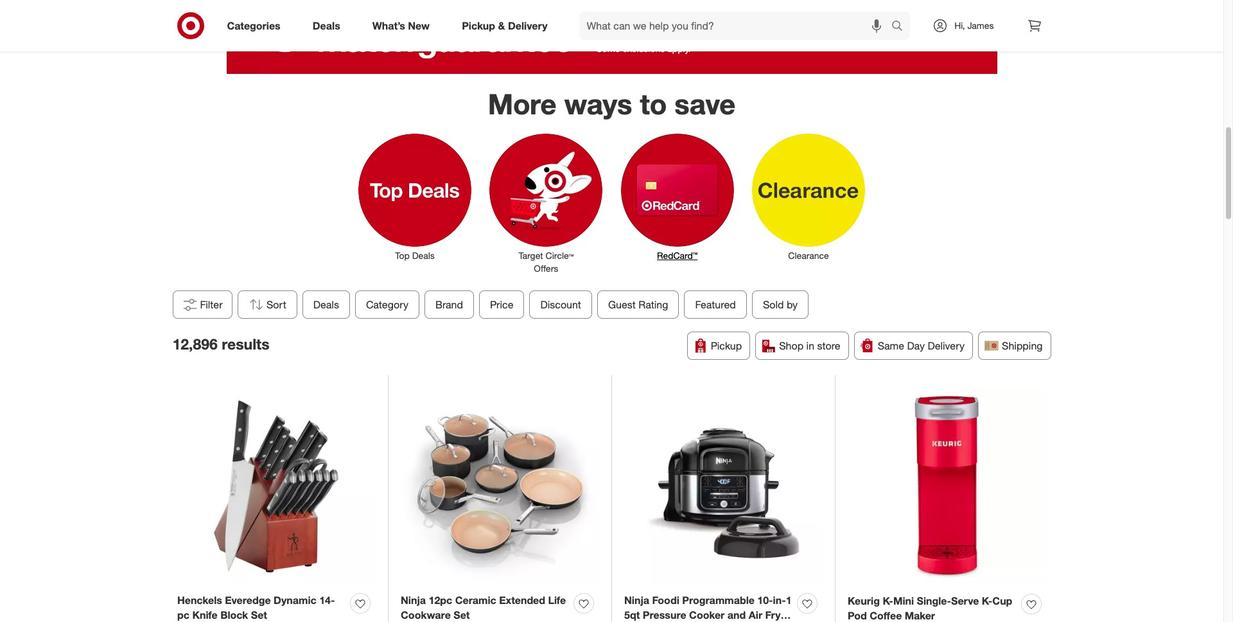 Task type: locate. For each thing, give the bounding box(es) containing it.
and right 10/22
[[778, 16, 803, 35]]

brand button
[[424, 290, 474, 319]]

0 vertical spatial pickup
[[462, 19, 495, 32]]

keurig k-mini single-serve k-cup pod coffee maker image
[[848, 388, 1047, 586], [848, 388, 1047, 586]]

target inside we'll match the price if it goes lower at target on items purchased between 10/22 and 12/24.
[[861, 0, 902, 17]]

henckels everedge dynamic 14- pc knife block set link
[[177, 593, 345, 622]]

shop in store
[[780, 339, 841, 352]]

14-
[[319, 594, 335, 606]]

target up offers
[[519, 250, 543, 261]]

0 horizontal spatial ninja
[[401, 594, 426, 606]]

what's new link
[[362, 12, 446, 40]]

2 vertical spatial deals
[[313, 298, 339, 311]]

shipping
[[1002, 339, 1043, 352]]

1 horizontal spatial and
[[778, 16, 803, 35]]

rating
[[639, 298, 668, 311]]

set down the everedge
[[251, 608, 267, 621]]

on
[[906, 0, 923, 17]]

category button
[[355, 290, 419, 319]]

0 horizontal spatial and
[[728, 608, 746, 621]]

target
[[861, 0, 902, 17], [519, 250, 543, 261]]

match
[[632, 0, 674, 17]]

foodi
[[653, 594, 680, 606]]

ninja up the cookware at the bottom left of the page
[[401, 594, 426, 606]]

guest rating
[[608, 298, 668, 311]]

2 ninja from the left
[[625, 594, 650, 606]]

target up search
[[861, 0, 902, 17]]

single-
[[917, 594, 952, 607]]

same
[[878, 339, 905, 352]]

set inside henckels everedge dynamic 14- pc knife block set
[[251, 608, 267, 621]]

0 vertical spatial deals
[[313, 19, 340, 32]]

delivery right day
[[928, 339, 965, 352]]

shipping button
[[979, 331, 1052, 360]]

12/24.
[[807, 16, 850, 35]]

What can we help you find? suggestions appear below search field
[[579, 12, 895, 40]]

to
[[640, 87, 667, 121]]

k- up coffee
[[883, 594, 894, 607]]

ninja inside ninja 12pc ceramic extended life cookware set
[[401, 594, 426, 606]]

0 vertical spatial delivery
[[508, 19, 548, 32]]

2 set from the left
[[454, 608, 470, 621]]

1 horizontal spatial delivery
[[928, 339, 965, 352]]

learn
[[854, 16, 895, 35]]

ninja inside the ninja foodi programmable 10-in-1 5qt pressure cooker and air frye
[[625, 594, 650, 606]]

1 set from the left
[[251, 608, 267, 621]]

ninja 12pc ceramic extended life cookware set image
[[401, 388, 599, 586], [401, 388, 599, 586]]

pickup left "&" at left top
[[462, 19, 495, 32]]

deals button
[[302, 290, 350, 319]]

cup
[[993, 594, 1013, 607]]

same day delivery button
[[854, 331, 974, 360]]

pickup inside button
[[711, 339, 742, 352]]

programmable
[[683, 594, 755, 606]]

set inside ninja 12pc ceramic extended life cookware set
[[454, 608, 470, 621]]

search button
[[886, 12, 917, 42]]

and inside we'll match the price if it goes lower at target on items purchased between 10/22 and 12/24.
[[778, 16, 803, 35]]

henckels everedge dynamic 14-pc knife block set image
[[177, 388, 375, 586], [177, 388, 375, 586]]

henckels
[[177, 594, 222, 606]]

at
[[844, 0, 856, 17]]

what's
[[373, 19, 405, 32]]

pickup for pickup & delivery
[[462, 19, 495, 32]]

delivery inside button
[[928, 339, 965, 352]]

categories
[[227, 19, 281, 32]]

1 vertical spatial and
[[728, 608, 746, 621]]

items
[[927, 0, 964, 17]]

in
[[807, 339, 815, 352]]

1 vertical spatial deals
[[412, 250, 435, 261]]

1 horizontal spatial set
[[454, 608, 470, 621]]

save
[[675, 87, 736, 121]]

some
[[597, 43, 620, 54]]

hi,
[[955, 20, 966, 31]]

keurig
[[848, 594, 880, 607]]

0 horizontal spatial k-
[[883, 594, 894, 607]]

0 horizontal spatial target
[[519, 250, 543, 261]]

mini
[[894, 594, 914, 607]]

pod
[[848, 609, 867, 622]]

ninja
[[401, 594, 426, 606], [625, 594, 650, 606]]

guest
[[608, 298, 636, 311]]

deals for the deals button
[[313, 298, 339, 311]]

1 k- from the left
[[883, 594, 894, 607]]

and
[[778, 16, 803, 35], [728, 608, 746, 621]]

pickup for pickup
[[711, 339, 742, 352]]

apply.
[[668, 43, 691, 54]]

1 horizontal spatial pickup
[[711, 339, 742, 352]]

deals left what's
[[313, 19, 340, 32]]

sort
[[266, 298, 286, 311]]

categories link
[[216, 12, 297, 40]]

redcard™
[[657, 250, 698, 261]]

1 horizontal spatial k-
[[982, 594, 993, 607]]

1 vertical spatial pickup
[[711, 339, 742, 352]]

more
[[488, 87, 557, 121]]

deals inside "link"
[[313, 19, 340, 32]]

1 ninja from the left
[[401, 594, 426, 606]]

pickup down featured button on the right of page
[[711, 339, 742, 352]]

ninja up 5qt
[[625, 594, 650, 606]]

cooker
[[690, 608, 725, 621]]

block
[[220, 608, 248, 621]]

ninja foodi programmable 10-in-1 5qt pressure cooker and air frye
[[625, 594, 792, 622]]

everedge
[[225, 594, 271, 606]]

some exclusions apply.
[[597, 43, 691, 54]]

deals right top
[[412, 250, 435, 261]]

0 horizontal spatial set
[[251, 608, 267, 621]]

0 vertical spatial and
[[778, 16, 803, 35]]

keurig k-mini single-serve k-cup pod coffee maker link
[[848, 594, 1017, 622]]

it
[[754, 0, 762, 17]]

1 vertical spatial delivery
[[928, 339, 965, 352]]

1 horizontal spatial target
[[861, 0, 902, 17]]

pressure
[[643, 608, 687, 621]]

ninja foodi programmable 10-in-1 5qt pressure cooker and air fryer - fd101 image
[[625, 388, 823, 586], [625, 388, 823, 586]]

price
[[490, 298, 513, 311]]

deals right sort
[[313, 298, 339, 311]]

set down 'ceramic'
[[454, 608, 470, 621]]

target holiday price match guarantee image
[[227, 0, 998, 74]]

price
[[703, 0, 737, 17]]

delivery right "&" at left top
[[508, 19, 548, 32]]

delivery
[[508, 19, 548, 32], [928, 339, 965, 352]]

dynamic
[[274, 594, 317, 606]]

and left air
[[728, 608, 746, 621]]

0 vertical spatial target
[[861, 0, 902, 17]]

1 horizontal spatial ninja
[[625, 594, 650, 606]]

0 horizontal spatial delivery
[[508, 19, 548, 32]]

between
[[672, 16, 731, 35]]

5qt
[[625, 608, 640, 621]]

deals inside button
[[313, 298, 339, 311]]

1 vertical spatial target
[[519, 250, 543, 261]]

k- right serve
[[982, 594, 993, 607]]

exclusions
[[623, 43, 665, 54]]

pickup
[[462, 19, 495, 32], [711, 339, 742, 352]]

pickup & delivery link
[[451, 12, 564, 40]]

maker
[[905, 609, 936, 622]]

0 horizontal spatial pickup
[[462, 19, 495, 32]]

if
[[742, 0, 749, 17]]



Task type: describe. For each thing, give the bounding box(es) containing it.
redcard™ link
[[612, 131, 743, 262]]

price button
[[479, 290, 524, 319]]

shop
[[780, 339, 804, 352]]

brand
[[435, 298, 463, 311]]

we'll
[[597, 0, 628, 17]]

deals for deals "link"
[[313, 19, 340, 32]]

shop in store button
[[756, 331, 849, 360]]

coffee
[[870, 609, 902, 622]]

top deals
[[395, 250, 435, 261]]

ninja foodi programmable 10-in-1 5qt pressure cooker and air frye link
[[625, 593, 792, 622]]

delivery for pickup & delivery
[[508, 19, 548, 32]]

guest rating button
[[597, 290, 679, 319]]

category
[[366, 298, 408, 311]]

serve
[[952, 594, 980, 607]]

featured button
[[684, 290, 747, 319]]

hi, james
[[955, 20, 994, 31]]

and inside the ninja foodi programmable 10-in-1 5qt pressure cooker and air frye
[[728, 608, 746, 621]]

results
[[222, 335, 270, 353]]

new
[[408, 19, 430, 32]]

sold by button
[[752, 290, 809, 319]]

life
[[548, 594, 566, 606]]

12pc
[[429, 594, 453, 606]]

clearance
[[789, 250, 829, 261]]

by
[[787, 298, 798, 311]]

more
[[899, 16, 936, 35]]

discount
[[540, 298, 581, 311]]

more ways to save
[[488, 87, 736, 121]]

delivery for same day delivery
[[928, 339, 965, 352]]

12,896
[[173, 335, 218, 353]]

extended
[[499, 594, 546, 606]]

offers
[[534, 263, 559, 274]]

featured
[[695, 298, 736, 311]]

we'll match the price if it goes lower at target on items purchased between 10/22 and 12/24.
[[597, 0, 964, 35]]

keurig k-mini single-serve k-cup pod coffee maker
[[848, 594, 1013, 622]]

what's new
[[373, 19, 430, 32]]

ways
[[565, 87, 633, 121]]

same day delivery
[[878, 339, 965, 352]]

james
[[968, 20, 994, 31]]

2 k- from the left
[[982, 594, 993, 607]]

ninja for ninja foodi programmable 10-in-1 5qt pressure cooker and air frye
[[625, 594, 650, 606]]

1
[[786, 594, 792, 606]]

the
[[678, 0, 699, 17]]

sort button
[[238, 290, 297, 319]]

filter button
[[173, 290, 232, 319]]

deals link
[[302, 12, 356, 40]]

top
[[395, 250, 410, 261]]

target inside target circle™ offers
[[519, 250, 543, 261]]

filter
[[200, 298, 223, 311]]

sold
[[763, 298, 784, 311]]

clearance link
[[743, 131, 875, 262]]

sold by
[[763, 298, 798, 311]]

knife
[[192, 608, 218, 621]]

10-
[[758, 594, 773, 606]]

in-
[[773, 594, 786, 606]]

ninja 12pc ceramic extended life cookware set
[[401, 594, 566, 621]]

purchased
[[597, 16, 668, 35]]

12,896 results
[[173, 335, 270, 353]]

ninja 12pc ceramic extended life cookware set link
[[401, 593, 569, 622]]

air
[[749, 608, 763, 621]]

ninja for ninja 12pc ceramic extended life cookware set
[[401, 594, 426, 606]]

target circle™ offers
[[519, 250, 574, 274]]

henckels everedge dynamic 14- pc knife block set
[[177, 594, 335, 621]]

goes
[[766, 0, 799, 17]]

lower
[[803, 0, 839, 17]]

10/22
[[735, 16, 774, 35]]

pickup & delivery
[[462, 19, 548, 32]]

day
[[908, 339, 925, 352]]

pickup button
[[687, 331, 751, 360]]

top deals link
[[349, 131, 481, 262]]

discount button
[[530, 290, 592, 319]]



Task type: vqa. For each thing, say whether or not it's contained in the screenshot.
Delivery to the right
yes



